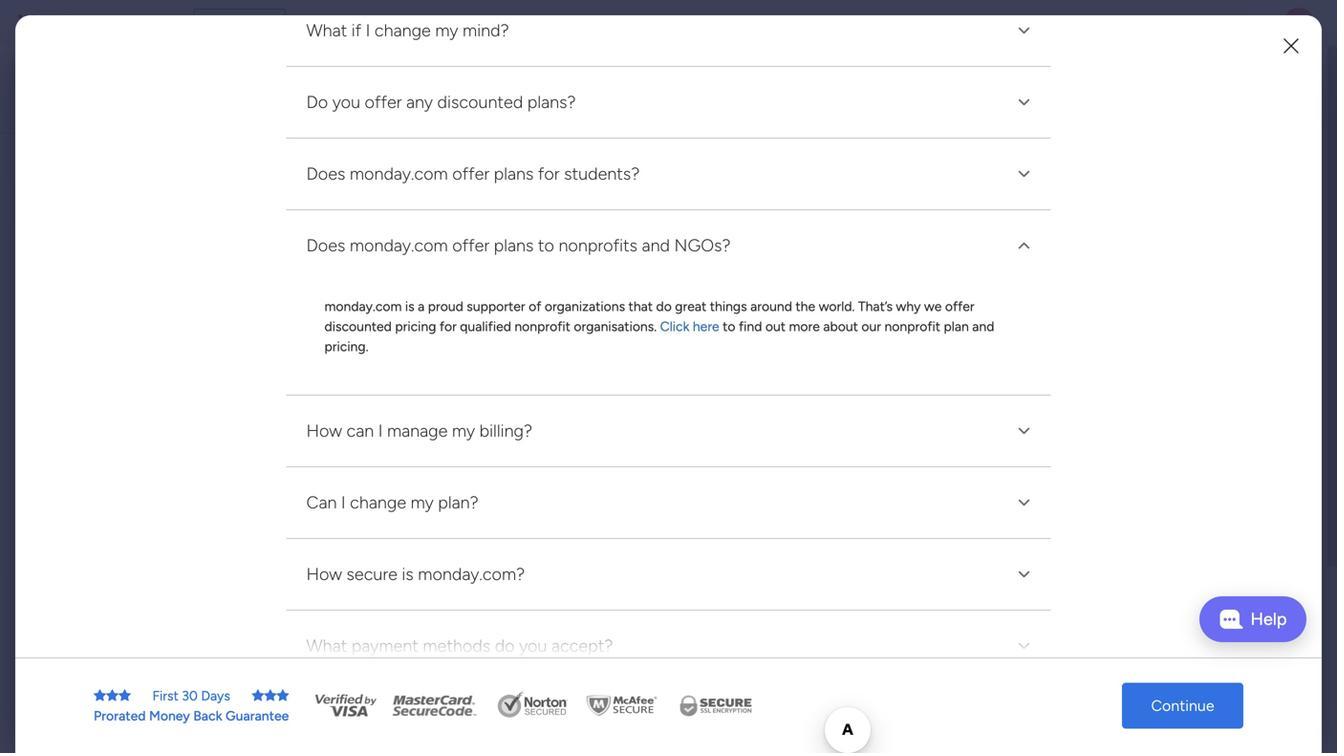 Task type: locate. For each thing, give the bounding box(es) containing it.
getting started element
[[1022, 725, 1309, 753]]

offer inside 'does monday.com offer plans for students?' dropdown button
[[452, 164, 490, 184]]

1 vertical spatial my
[[411, 493, 434, 513]]

templates down workflow
[[1120, 585, 1189, 604]]

how can i manage my billing?
[[306, 421, 532, 441]]

offer for discounted
[[365, 92, 402, 113]]

1 horizontal spatial your
[[659, 147, 724, 187]]

things
[[710, 298, 747, 315]]

1 vertical spatial monday.com
[[350, 235, 448, 256]]

in
[[1178, 562, 1190, 581]]

4 star image from the left
[[264, 689, 277, 703]]

plans?
[[528, 92, 576, 113]]

tasks, main board element
[[0, 262, 244, 294]]

3 close image from the top
[[1013, 635, 1036, 658]]

1 vertical spatial plans
[[494, 164, 534, 184]]

do
[[656, 298, 672, 315], [495, 636, 515, 656]]

0 vertical spatial a
[[677, 228, 685, 246]]

1 close image from the top
[[1013, 91, 1036, 114]]

1 vertical spatial discounted
[[325, 319, 392, 335]]

> up billing?
[[489, 381, 497, 398]]

you left accept?
[[519, 636, 547, 656]]

choose inside dev your pro trial has ended, choose your plan
[[541, 147, 652, 187]]

1 vertical spatial a
[[418, 298, 425, 315]]

1 vertical spatial you
[[519, 636, 547, 656]]

1 does from the top
[[306, 164, 345, 184]]

pricing.
[[325, 339, 369, 355]]

roadmap, main board element
[[0, 327, 244, 359]]

1 vertical spatial for
[[440, 319, 457, 335]]

guarantee
[[226, 708, 289, 724]]

monday.com is a proud supporter of organizations that do great things around the world. that's why we offer discounted pricing for qualified nonprofit organisations.
[[325, 298, 975, 335]]

1 vertical spatial does
[[306, 235, 345, 256]]

organisations.
[[574, 319, 657, 335]]

2 monday dev > my team > my scrum team from the left
[[678, 381, 927, 398]]

your down noah!
[[379, 72, 410, 90]]

0 vertical spatial and
[[558, 72, 584, 90]]

2 horizontal spatial monday
[[678, 381, 726, 398]]

inspired
[[1105, 689, 1159, 707]]

star image
[[94, 689, 106, 703], [106, 689, 119, 703], [119, 689, 131, 703], [264, 689, 277, 703], [277, 689, 289, 703]]

dev up manage
[[395, 381, 417, 398]]

to down things on the right of the page
[[723, 319, 736, 335]]

0 vertical spatial plan
[[731, 147, 796, 187]]

3 > from the left
[[755, 381, 763, 398]]

1 vertical spatial close image
[[1013, 163, 1036, 186]]

monday.com for does monday.com offer plans for students?
[[350, 164, 448, 184]]

0 vertical spatial i
[[378, 421, 383, 441]]

dev heading
[[309, 77, 333, 100]]

0 vertical spatial for
[[538, 164, 560, 184]]

does down do
[[306, 164, 345, 184]]

0 horizontal spatial and
[[558, 72, 584, 90]]

close image up open image
[[1013, 163, 1036, 186]]

how
[[306, 421, 342, 441], [306, 564, 342, 585]]

1 horizontal spatial and
[[642, 235, 670, 256]]

my left plan?
[[411, 493, 434, 513]]

monday dev > my team > my scrum team link
[[645, 194, 961, 409]]

monday.com?
[[418, 564, 525, 585]]

nonprofit down of
[[515, 319, 571, 335]]

for down your
[[538, 164, 560, 184]]

inbox image
[[1044, 13, 1063, 33]]

0 horizontal spatial your
[[379, 72, 410, 90]]

1 horizontal spatial monday dev > my team > my scrum team
[[678, 381, 927, 398]]

close image for do you offer any discounted plans?
[[1013, 91, 1036, 114]]

and inside to find out more about our nonprofit plan and pricing.
[[972, 319, 995, 335]]

mcafee secure image
[[583, 692, 660, 720]]

0 vertical spatial my
[[452, 421, 475, 441]]

offer right visited
[[452, 164, 490, 184]]

help up getting started element
[[1191, 705, 1226, 724]]

help
[[1251, 609, 1287, 630], [1191, 705, 1226, 724]]

scrum
[[522, 381, 559, 398], [857, 381, 893, 398]]

2 does from the top
[[306, 235, 345, 256]]

quick search results list box
[[295, 179, 976, 666]]

does monday.com offer plans to nonprofits and ngos? button
[[286, 211, 1051, 281]]

1 vertical spatial your
[[659, 147, 724, 187]]

how secure is monday.com?
[[306, 564, 525, 585]]

does monday.com offer plans for students?
[[306, 164, 640, 184]]

option
[[0, 228, 244, 232]]

2 vertical spatial plan
[[944, 319, 969, 335]]

your
[[498, 107, 561, 147]]

close image
[[1013, 91, 1036, 114], [1013, 163, 1036, 186], [1013, 635, 1036, 658]]

dev down morning,
[[309, 79, 333, 98]]

0 horizontal spatial team
[[453, 381, 485, 398]]

a up pricing
[[418, 298, 425, 315]]

2 vertical spatial monday.com
[[325, 298, 402, 315]]

is up pricing
[[405, 298, 415, 315]]

2 star image from the left
[[106, 689, 119, 703]]

1 horizontal spatial to
[[723, 319, 736, 335]]

0 vertical spatial do
[[656, 298, 672, 315]]

offer
[[365, 92, 402, 113], [452, 164, 490, 184], [452, 235, 490, 256], [945, 298, 975, 315]]

team down the organisations.
[[562, 381, 593, 398]]

0 vertical spatial help
[[1251, 609, 1287, 630]]

does
[[306, 164, 345, 184], [306, 235, 345, 256]]

1 horizontal spatial team
[[788, 381, 820, 398]]

0 vertical spatial to
[[538, 235, 554, 256]]

you
[[332, 92, 360, 113], [519, 636, 547, 656]]

2 vertical spatial plans
[[494, 235, 534, 256]]

0 horizontal spatial nonprofit
[[515, 319, 571, 335]]

ngos?
[[674, 235, 731, 256]]

0 horizontal spatial i
[[341, 493, 346, 513]]

access
[[328, 72, 375, 90]]

offer left any
[[365, 92, 402, 113]]

monday dev > my team > my scrum team down more
[[678, 381, 927, 398]]

0 horizontal spatial discounted
[[325, 319, 392, 335]]

close image down notifications image
[[1013, 91, 1036, 114]]

help right chat bot icon
[[1251, 609, 1287, 630]]

you down access
[[332, 92, 360, 113]]

list box
[[0, 226, 244, 715]]

monday
[[85, 12, 151, 33], [343, 381, 391, 398], [678, 381, 726, 398]]

team down the why
[[897, 381, 927, 398]]

0 horizontal spatial a
[[418, 298, 425, 315]]

monday.com inside 'does monday.com offer plans for students?' dropdown button
[[350, 164, 448, 184]]

0 horizontal spatial monday
[[85, 12, 151, 33]]

0 horizontal spatial team
[[562, 381, 593, 398]]

2 horizontal spatial plan
[[944, 319, 969, 335]]

discounted
[[437, 92, 523, 113], [325, 319, 392, 335]]

plan inside dev your pro trial has ended, choose your plan
[[731, 147, 796, 187]]

offer inside do you offer any discounted plans? dropdown button
[[365, 92, 402, 113]]

invite members image
[[1086, 13, 1105, 33]]

30
[[182, 688, 198, 704]]

templates inside boost your workflow in minutes with ready-made templates
[[1120, 585, 1189, 604]]

inbox
[[517, 72, 555, 90]]

0 horizontal spatial for
[[440, 319, 457, 335]]

button padding image
[[1282, 36, 1301, 55]]

1 horizontal spatial i
[[378, 421, 383, 441]]

does down the close recently visited image
[[306, 235, 345, 256]]

your
[[379, 72, 410, 90], [659, 147, 724, 187], [1077, 562, 1108, 581]]

pricing
[[395, 319, 436, 335]]

close image inside what payment methods do you accept? dropdown button
[[1013, 635, 1036, 658]]

do right methods
[[495, 636, 515, 656]]

1 horizontal spatial monday
[[343, 381, 391, 398]]

with
[[1253, 562, 1282, 581]]

my left billing?
[[452, 421, 475, 441]]

we
[[924, 298, 942, 315]]

and
[[558, 72, 584, 90], [642, 235, 670, 256], [972, 319, 995, 335]]

for
[[538, 164, 560, 184], [440, 319, 457, 335]]

2 vertical spatial close image
[[1013, 563, 1036, 586]]

your up the made
[[1077, 562, 1108, 581]]

offer right we
[[945, 298, 975, 315]]

1 vertical spatial to
[[723, 319, 736, 335]]

nonprofit
[[515, 319, 571, 335], [885, 319, 941, 335]]

monday right select product icon
[[85, 12, 151, 33]]

1 vertical spatial help button
[[1175, 699, 1242, 730]]

boards,
[[462, 72, 513, 90]]

0 vertical spatial lottie animation element
[[610, 46, 1147, 119]]

1 horizontal spatial team
[[897, 381, 927, 398]]

2 horizontal spatial your
[[1077, 562, 1108, 581]]

monday inside monday dev > my team > my scrum team link
[[678, 381, 726, 398]]

0 vertical spatial close image
[[1013, 91, 1036, 114]]

1 horizontal spatial scrum
[[857, 381, 893, 398]]

0 horizontal spatial help
[[1191, 705, 1226, 724]]

any
[[406, 92, 433, 113]]

scrum down our
[[857, 381, 893, 398]]

my up the how can i manage my billing?
[[432, 381, 450, 398]]

how left can
[[306, 421, 342, 441]]

> down about
[[823, 381, 832, 398]]

click here
[[660, 319, 720, 335]]

nonprofit down the why
[[885, 319, 941, 335]]

1 horizontal spatial you
[[519, 636, 547, 656]]

trial
[[621, 107, 674, 147]]

a inside button
[[677, 228, 685, 246]]

proud
[[428, 298, 463, 315]]

1 monday dev > my team > my scrum team from the left
[[343, 381, 593, 398]]

what
[[306, 636, 347, 656]]

what payment methods do you accept?
[[306, 636, 613, 656]]

1 close image from the top
[[1013, 420, 1036, 443]]

scrum up billing?
[[522, 381, 559, 398]]

my down about
[[835, 381, 853, 398]]

help button
[[1200, 597, 1307, 642], [1175, 699, 1242, 730]]

choose inside button
[[620, 228, 673, 246]]

2 close image from the top
[[1013, 492, 1036, 515]]

1 vertical spatial plan
[[688, 228, 717, 246]]

1 vertical spatial is
[[402, 564, 414, 585]]

2 vertical spatial and
[[972, 319, 995, 335]]

2 > from the left
[[489, 381, 497, 398]]

0 horizontal spatial monday dev > my team > my scrum team
[[343, 381, 593, 398]]

team up billing?
[[453, 381, 485, 398]]

0 vertical spatial help button
[[1200, 597, 1307, 642]]

help button down with
[[1200, 597, 1307, 642]]

1 how from the top
[[306, 421, 342, 441]]

4 > from the left
[[823, 381, 832, 398]]

1 vertical spatial templates
[[1159, 627, 1227, 646]]

3 star image from the left
[[119, 689, 131, 703]]

offer for to
[[452, 235, 490, 256]]

plans down your
[[494, 164, 534, 184]]

morning,
[[309, 53, 362, 69]]

retrospectives, main board element
[[0, 392, 244, 424]]

2 how from the top
[[306, 564, 342, 585]]

2 vertical spatial close image
[[1013, 635, 1036, 658]]

0 vertical spatial close image
[[1013, 420, 1036, 443]]

1 team from the left
[[453, 381, 485, 398]]

noah!
[[365, 53, 402, 69]]

close image
[[1013, 420, 1036, 443], [1013, 492, 1036, 515], [1013, 563, 1036, 586]]

does for does monday.com offer plans to nonprofits and ngos?
[[306, 235, 345, 256]]

help button right inspired on the right of the page
[[1175, 699, 1242, 730]]

1 horizontal spatial plan
[[731, 147, 796, 187]]

1 vertical spatial close image
[[1013, 492, 1036, 515]]

> down find
[[755, 381, 763, 398]]

1 horizontal spatial lottie animation element
[[610, 46, 1147, 119]]

close image inside 'does monday.com offer plans for students?' dropdown button
[[1013, 163, 1036, 186]]

discounted down boards,
[[437, 92, 523, 113]]

close image up the learn
[[1013, 635, 1036, 658]]

plan inside to find out more about our nonprofit plan and pricing.
[[944, 319, 969, 335]]

a inside monday.com is a proud supporter of organizations that do great things around the world. that's why we offer discounted pricing for qualified nonprofit organisations.
[[418, 298, 425, 315]]

monday.com up proud on the top left
[[350, 235, 448, 256]]

> up the how can i manage my billing?
[[420, 381, 428, 398]]

0 horizontal spatial you
[[332, 92, 360, 113]]

0 vertical spatial plans
[[245, 15, 277, 31]]

monday dev > my team > my scrum team up billing?
[[343, 381, 593, 398]]

1 horizontal spatial my
[[452, 421, 475, 441]]

plans right see
[[245, 15, 277, 31]]

plans
[[245, 15, 277, 31], [494, 164, 534, 184], [494, 235, 534, 256]]

0 horizontal spatial plan
[[688, 228, 717, 246]]

heading
[[498, 107, 840, 187]]

0 horizontal spatial to
[[538, 235, 554, 256]]

1 vertical spatial how
[[306, 564, 342, 585]]

choose a plan button
[[605, 217, 732, 256]]

to
[[538, 235, 554, 256], [723, 319, 736, 335]]

to left nonprofits
[[538, 235, 554, 256]]

team down more
[[788, 381, 820, 398]]

0 horizontal spatial do
[[495, 636, 515, 656]]

and inside does monday.com offer plans to nonprofits and ngos? dropdown button
[[642, 235, 670, 256]]

how left secure at the bottom left of page
[[306, 564, 342, 585]]

templates right explore
[[1159, 627, 1227, 646]]

1 vertical spatial lottie animation element
[[0, 560, 244, 753]]

a down 'does monday.com offer plans for students?' dropdown button
[[677, 228, 685, 246]]

monday down here
[[678, 381, 726, 398]]

1 horizontal spatial a
[[677, 228, 685, 246]]

1 horizontal spatial discounted
[[437, 92, 523, 113]]

manage
[[387, 421, 448, 441]]

offer inside does monday.com offer plans to nonprofits and ngos? dropdown button
[[452, 235, 490, 256]]

3 close image from the top
[[1013, 563, 1036, 586]]

0 vertical spatial how
[[306, 421, 342, 441]]

discounted up pricing.
[[325, 319, 392, 335]]

plans up supporter
[[494, 235, 534, 256]]

team
[[562, 381, 593, 398], [897, 381, 927, 398]]

1 vertical spatial and
[[642, 235, 670, 256]]

my down out
[[766, 381, 785, 398]]

and inside good morning, noah! quickly access your recent boards, inbox and workspaces
[[558, 72, 584, 90]]

lottie animation element
[[610, 46, 1147, 119], [0, 560, 244, 753]]

0 vertical spatial templates
[[1120, 585, 1189, 604]]

1 team from the left
[[562, 381, 593, 398]]

2 nonprofit from the left
[[885, 319, 941, 335]]

1 horizontal spatial for
[[538, 164, 560, 184]]

1 vertical spatial i
[[341, 493, 346, 513]]

offer up supporter
[[452, 235, 490, 256]]

>
[[420, 381, 428, 398], [489, 381, 497, 398], [755, 381, 763, 398], [823, 381, 832, 398]]

0 vertical spatial does
[[306, 164, 345, 184]]

2 vertical spatial your
[[1077, 562, 1108, 581]]

good
[[272, 53, 306, 69]]

dev
[[154, 12, 182, 33], [309, 79, 333, 98], [395, 381, 417, 398], [729, 381, 751, 398]]

close image inside 'how can i manage my billing?' dropdown button
[[1013, 420, 1036, 443]]

secure
[[347, 564, 398, 585]]

0 vertical spatial is
[[405, 298, 415, 315]]

close image inside do you offer any discounted plans? dropdown button
[[1013, 91, 1036, 114]]

plans inside button
[[245, 15, 277, 31]]

1 vertical spatial help
[[1191, 705, 1226, 724]]

is right secure at the bottom left of page
[[402, 564, 414, 585]]

&
[[1064, 689, 1074, 707]]

0 vertical spatial discounted
[[437, 92, 523, 113]]

1 > from the left
[[420, 381, 428, 398]]

for inside monday.com is a proud supporter of organizations that do great things around the world. that's why we offer discounted pricing for qualified nonprofit organisations.
[[440, 319, 457, 335]]

to inside to find out more about our nonprofit plan and pricing.
[[723, 319, 736, 335]]

1 vertical spatial choose
[[620, 228, 673, 246]]

my up billing?
[[500, 381, 519, 398]]

2 horizontal spatial and
[[972, 319, 995, 335]]

1 vertical spatial do
[[495, 636, 515, 656]]

i
[[378, 421, 383, 441], [341, 493, 346, 513]]

dev down find
[[729, 381, 751, 398]]

1 nonprofit from the left
[[515, 319, 571, 335]]

monday dev > my team > my scrum team
[[343, 381, 593, 398], [678, 381, 927, 398]]

learn & get inspired
[[1022, 689, 1159, 707]]

do up click
[[656, 298, 672, 315]]

0 vertical spatial choose
[[541, 147, 652, 187]]

0 vertical spatial your
[[379, 72, 410, 90]]

what payment methods do you accept? button
[[286, 611, 1051, 682]]

monday down 'tasks'
[[343, 381, 391, 398]]

monday.com inside does monday.com offer plans to nonprofits and ngos? dropdown button
[[350, 235, 448, 256]]

is
[[405, 298, 415, 315], [402, 564, 414, 585]]

your down do you offer any discounted plans? dropdown button
[[659, 147, 724, 187]]

2 close image from the top
[[1013, 163, 1036, 186]]

1 horizontal spatial do
[[656, 298, 672, 315]]

around
[[751, 298, 792, 315]]

close image inside can i change my plan? dropdown button
[[1013, 492, 1036, 515]]

team
[[453, 381, 485, 398], [788, 381, 820, 398]]

monday.com
[[350, 164, 448, 184], [350, 235, 448, 256], [325, 298, 402, 315]]

0 horizontal spatial my
[[411, 493, 434, 513]]

nonprofits
[[559, 235, 638, 256]]

0 horizontal spatial scrum
[[522, 381, 559, 398]]

visited
[[397, 157, 450, 177]]

monday.com up pricing.
[[325, 298, 402, 315]]

0 vertical spatial monday.com
[[350, 164, 448, 184]]

monday.com down any
[[350, 164, 448, 184]]

norton secured image
[[490, 692, 576, 720]]

1 horizontal spatial nonprofit
[[885, 319, 941, 335]]

for down proud on the top left
[[440, 319, 457, 335]]



Task type: vqa. For each thing, say whether or not it's contained in the screenshot.
?
no



Task type: describe. For each thing, give the bounding box(es) containing it.
the
[[796, 298, 816, 315]]

do
[[306, 92, 328, 113]]

more
[[789, 319, 820, 335]]

click here link
[[660, 319, 720, 335]]

close image for does monday.com offer plans for students?
[[1013, 163, 1036, 186]]

ready-
[[1033, 585, 1078, 604]]

that's
[[858, 298, 893, 315]]

do inside monday.com is a proud supporter of organizations that do great things around the world. that's why we offer discounted pricing for qualified nonprofit organisations.
[[656, 298, 672, 315]]

do inside what payment methods do you accept? dropdown button
[[495, 636, 515, 656]]

see plans button
[[194, 9, 286, 37]]

close image inside how secure is monday.com? dropdown button
[[1013, 563, 1036, 586]]

how can i manage my billing? button
[[286, 396, 1051, 467]]

see
[[219, 15, 242, 31]]

open image
[[1013, 234, 1036, 257]]

1 horizontal spatial help
[[1251, 609, 1287, 630]]

plans for does monday.com offer plans to nonprofits and ngos?
[[494, 235, 534, 256]]

nonprofit inside to find out more about our nonprofit plan and pricing.
[[885, 319, 941, 335]]

chat bot icon image
[[1219, 610, 1243, 629]]

of
[[529, 298, 541, 315]]

2 team from the left
[[788, 381, 820, 398]]

out
[[766, 319, 786, 335]]

search everything image
[[1175, 13, 1194, 33]]

1 scrum from the left
[[522, 381, 559, 398]]

2 my from the left
[[500, 381, 519, 398]]

recently
[[322, 157, 393, 177]]

dev your pro trial has ended, choose your plan
[[309, 79, 840, 187]]

monday dev
[[85, 12, 182, 33]]

2 team from the left
[[897, 381, 927, 398]]

lottie animation image
[[0, 560, 244, 753]]

discounted inside monday.com is a proud supporter of organizations that do great things around the world. that's why we offer discounted pricing for qualified nonprofit organisations.
[[325, 319, 392, 335]]

for inside dropdown button
[[538, 164, 560, 184]]

noah lott image
[[1284, 8, 1314, 38]]

first
[[152, 688, 179, 704]]

qualified
[[460, 319, 511, 335]]

public board image
[[319, 349, 340, 370]]

dev inside dev your pro trial has ended, choose your plan
[[309, 79, 333, 98]]

explore templates
[[1104, 627, 1227, 646]]

ssl encrypted image
[[668, 692, 763, 720]]

plan inside button
[[688, 228, 717, 246]]

to inside dropdown button
[[538, 235, 554, 256]]

getting started, main board element
[[0, 424, 244, 457]]

back
[[193, 708, 222, 724]]

plan?
[[438, 493, 479, 513]]

students?
[[564, 164, 640, 184]]

to find out more about our nonprofit plan and pricing.
[[325, 319, 995, 355]]

can
[[347, 421, 374, 441]]

recent
[[414, 72, 458, 90]]

does for does monday.com offer plans for students?
[[306, 164, 345, 184]]

quickly
[[272, 72, 324, 90]]

monday.com for does monday.com offer plans to nonprofits and ngos?
[[350, 235, 448, 256]]

notifications image
[[1002, 13, 1021, 33]]

3 my from the left
[[766, 381, 785, 398]]

bugs queue, main board element
[[0, 359, 244, 392]]

dev left see
[[154, 12, 182, 33]]

can
[[306, 493, 337, 513]]

made
[[1078, 585, 1116, 604]]

organizations
[[545, 298, 625, 315]]

continue button
[[1122, 683, 1244, 729]]

plans for does monday.com offer plans for students?
[[494, 164, 534, 184]]

mastercard secure code image
[[387, 692, 482, 720]]

4 my from the left
[[835, 381, 853, 398]]

0 horizontal spatial lottie animation element
[[0, 560, 244, 753]]

that
[[629, 298, 653, 315]]

is inside dropdown button
[[402, 564, 414, 585]]

boost your workflow in minutes with ready-made templates
[[1033, 562, 1282, 604]]

close recently visited image
[[295, 156, 318, 179]]

does monday.com offer plans to nonprofits and ngos?
[[306, 235, 731, 256]]

world.
[[819, 298, 855, 315]]

1 my from the left
[[432, 381, 450, 398]]

can i change my plan? button
[[286, 468, 1051, 538]]

help image
[[1217, 13, 1236, 33]]

about
[[823, 319, 858, 335]]

do you offer any discounted plans? button
[[286, 67, 1051, 138]]

workflow
[[1111, 562, 1174, 581]]

your inside dev your pro trial has ended, choose your plan
[[659, 147, 724, 187]]

your inside good morning, noah! quickly access your recent boards, inbox and workspaces
[[379, 72, 410, 90]]

how for how can i manage my billing?
[[306, 421, 342, 441]]

can i change my plan?
[[306, 493, 479, 513]]

how for how secure is monday.com?
[[306, 564, 342, 585]]

templates image image
[[1039, 413, 1292, 545]]

how secure is monday.com? button
[[286, 539, 1051, 610]]

close image for what payment methods do you accept?
[[1013, 635, 1036, 658]]

first 30 days
[[152, 688, 230, 704]]

2 scrum from the left
[[857, 381, 893, 398]]

nonprofit inside monday.com is a proud supporter of organizations that do great things around the world. that's why we offer discounted pricing for qualified nonprofit organisations.
[[515, 319, 571, 335]]

payment
[[352, 636, 419, 656]]

0 vertical spatial you
[[332, 92, 360, 113]]

our
[[862, 319, 881, 335]]

see plans
[[219, 15, 277, 31]]

money
[[149, 708, 190, 724]]

5 star image from the left
[[277, 689, 289, 703]]

minutes
[[1194, 562, 1249, 581]]

1 star image from the left
[[94, 689, 106, 703]]

methods
[[423, 636, 491, 656]]

pro
[[569, 107, 614, 147]]

monday.com inside monday.com is a proud supporter of organizations that do great things around the world. that's why we offer discounted pricing for qualified nonprofit organisations.
[[325, 298, 402, 315]]

close image for my
[[1013, 420, 1036, 443]]

is inside monday.com is a proud supporter of organizations that do great things around the world. that's why we offer discounted pricing for qualified nonprofit organisations.
[[405, 298, 415, 315]]

continue
[[1151, 697, 1215, 715]]

sprints, main board element
[[0, 294, 244, 327]]

boost
[[1033, 562, 1073, 581]]

tasks
[[347, 350, 386, 369]]

find
[[739, 319, 762, 335]]

star image
[[252, 689, 264, 703]]

explore
[[1104, 627, 1155, 646]]

apps image
[[1128, 13, 1147, 33]]

discounted inside dropdown button
[[437, 92, 523, 113]]

here
[[693, 319, 720, 335]]

accept?
[[552, 636, 613, 656]]

billing?
[[480, 421, 532, 441]]

ended,
[[742, 107, 840, 147]]

prorated
[[94, 708, 146, 724]]

circle o image
[[1051, 204, 1063, 218]]

click
[[660, 319, 690, 335]]

days
[[201, 688, 230, 704]]

your inside boost your workflow in minutes with ready-made templates
[[1077, 562, 1108, 581]]

do you offer any discounted plans?
[[306, 92, 576, 113]]

explore templates button
[[1033, 617, 1297, 656]]

get
[[1077, 689, 1101, 707]]

good morning, noah! quickly access your recent boards, inbox and workspaces
[[272, 53, 584, 111]]

heading containing your pro trial has ended,
[[498, 107, 840, 187]]

choose a plan
[[620, 228, 717, 246]]

templates inside 'button'
[[1159, 627, 1227, 646]]

does monday.com offer plans for students? button
[[286, 139, 1051, 210]]

verified by visa image
[[312, 692, 379, 720]]

offer for for
[[452, 164, 490, 184]]

recently visited
[[322, 157, 450, 177]]

my inside 'how can i manage my billing?' dropdown button
[[452, 421, 475, 441]]

workspaces
[[272, 93, 354, 111]]

learn
[[1022, 689, 1060, 707]]

my inside can i change my plan? dropdown button
[[411, 493, 434, 513]]

why
[[896, 298, 921, 315]]

has
[[682, 107, 734, 147]]

close image for plan?
[[1013, 492, 1036, 515]]

change
[[350, 493, 406, 513]]

supporter
[[467, 298, 525, 315]]

select product image
[[17, 13, 36, 33]]

offer inside monday.com is a proud supporter of organizations that do great things around the world. that's why we offer discounted pricing for qualified nonprofit organisations.
[[945, 298, 975, 315]]



